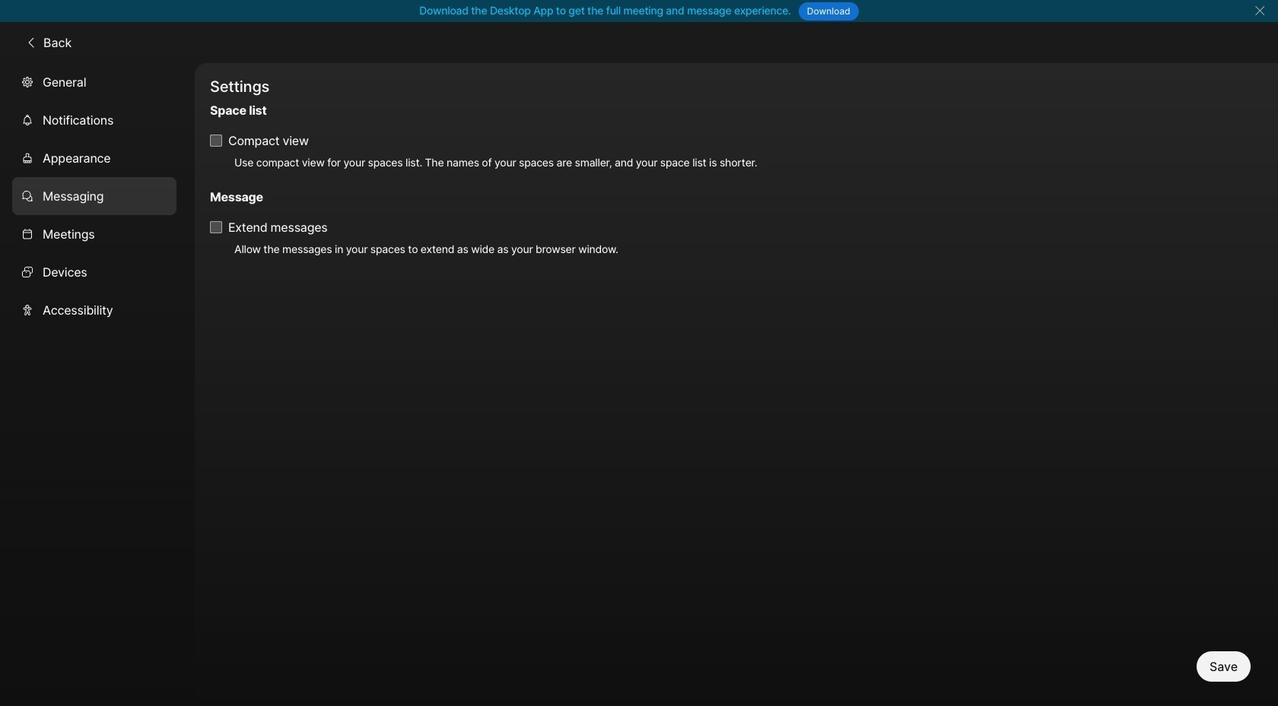 Task type: locate. For each thing, give the bounding box(es) containing it.
general tab
[[12, 63, 177, 101]]

messaging tab
[[12, 177, 177, 215]]



Task type: vqa. For each thing, say whether or not it's contained in the screenshot.
ACCESSIBILITY tab
yes



Task type: describe. For each thing, give the bounding box(es) containing it.
notifications tab
[[12, 101, 177, 139]]

settings navigation
[[0, 63, 195, 707]]

accessibility tab
[[12, 291, 177, 329]]

cancel_16 image
[[1254, 5, 1266, 17]]

appearance tab
[[12, 139, 177, 177]]

meetings tab
[[12, 215, 177, 253]]

devices tab
[[12, 253, 177, 291]]



